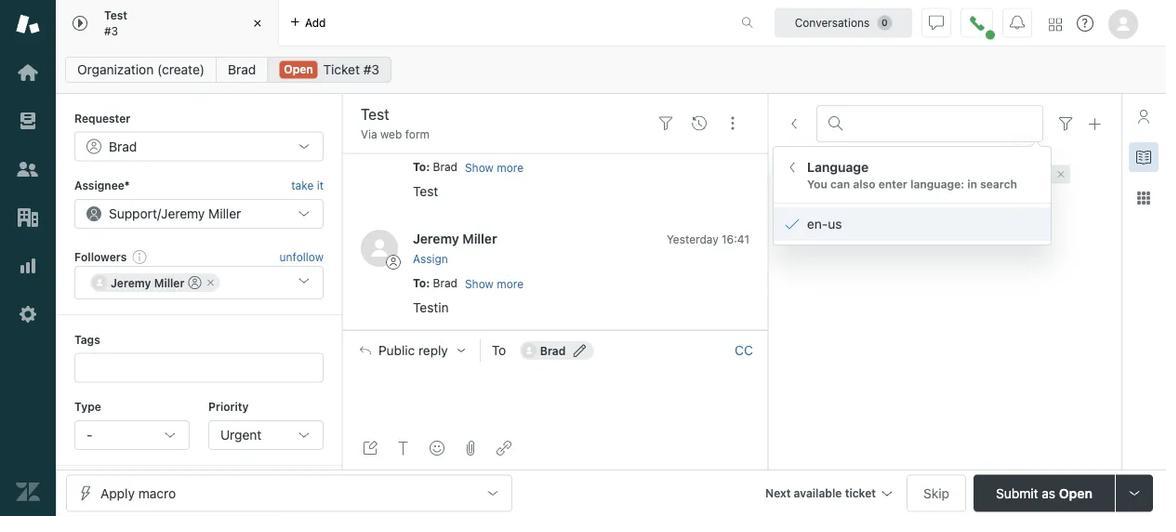 Task type: describe. For each thing, give the bounding box(es) containing it.
urgent button
[[208, 421, 324, 450]]

also
[[854, 178, 876, 191]]

can
[[831, 178, 851, 191]]

get started image
[[16, 60, 40, 85]]

jeremy miller option
[[90, 274, 220, 292]]

reply
[[419, 343, 448, 358]]

assign button
[[413, 250, 448, 267]]

0 vertical spatial en-
[[1022, 168, 1040, 181]]

create or request article image
[[1089, 116, 1103, 131]]

tab containing test
[[56, 0, 279, 47]]

requester
[[74, 112, 131, 125]]

zendesk image
[[16, 480, 40, 504]]

(create)
[[157, 62, 205, 77]]

to for testin
[[413, 276, 426, 289]]

available
[[794, 487, 842, 500]]

zendesk support image
[[16, 12, 40, 36]]

: for test
[[426, 160, 430, 173]]

brad inside requester element
[[109, 139, 137, 154]]

support / jeremy miller
[[109, 206, 241, 221]]

take it
[[291, 179, 324, 192]]

you
[[808, 178, 828, 191]]

language menu item
[[774, 151, 1051, 199]]

jeremy miller link
[[413, 231, 497, 246]]

knowledge image
[[1137, 150, 1152, 165]]

assignee* element
[[74, 199, 324, 229]]

ticket actions image
[[726, 116, 741, 131]]

followers
[[74, 250, 127, 263]]

edit user image
[[573, 344, 587, 357]]

brad inside brad link
[[228, 62, 256, 77]]

info on adding followers image
[[132, 249, 147, 264]]

organization
[[77, 62, 154, 77]]

testin
[[413, 300, 449, 315]]

web
[[381, 128, 402, 141]]

show for testin
[[465, 277, 494, 290]]

tags
[[74, 333, 100, 346]]

show more button for test
[[465, 159, 524, 175]]

main element
[[0, 0, 56, 516]]

next available ticket
[[766, 487, 876, 500]]

filters
[[826, 188, 860, 203]]

skip
[[924, 486, 950, 501]]

public reply button
[[343, 331, 480, 370]]

Yesterday 16:41 text field
[[667, 233, 750, 246]]

1 vertical spatial open
[[1060, 486, 1093, 501]]

jeremy miller
[[111, 277, 185, 290]]

clear filters link
[[787, 187, 864, 204]]

insert emojis image
[[430, 441, 445, 456]]

next available ticket button
[[757, 475, 900, 515]]

remove image for us
[[1056, 169, 1067, 180]]

show more button for testin
[[465, 275, 524, 292]]

brad down hide composer icon at the left bottom of page
[[540, 344, 566, 357]]

-
[[87, 428, 93, 443]]

apply
[[100, 486, 135, 501]]

format text image
[[396, 441, 411, 456]]

public reply
[[379, 343, 448, 358]]

jeremy inside assignee* element
[[161, 206, 205, 221]]

admin image
[[16, 302, 40, 327]]

#3 for test #3
[[104, 24, 118, 37]]

brand beyond imagination
[[795, 168, 934, 181]]

us inside menu item
[[828, 216, 842, 232]]

conversations button
[[775, 8, 913, 38]]

to : brad show more for testin
[[413, 276, 524, 290]]

test for test
[[413, 183, 438, 199]]

customer context image
[[1137, 109, 1152, 124]]

open inside secondary element
[[284, 63, 313, 76]]

macro
[[138, 486, 176, 501]]

user is an agent image
[[188, 277, 201, 290]]

language for language you can also enter language: in search
[[808, 160, 869, 175]]

submit as open
[[997, 486, 1093, 501]]

organization (create)
[[77, 62, 205, 77]]

conversationlabel log
[[342, 98, 768, 331]]

brad link
[[216, 57, 268, 83]]

urgent
[[221, 428, 262, 443]]

1 horizontal spatial filter image
[[1059, 116, 1074, 131]]

add
[[305, 16, 326, 29]]

followers element
[[74, 266, 324, 300]]

search
[[981, 178, 1018, 191]]

assign
[[413, 252, 448, 265]]

organizations image
[[16, 206, 40, 230]]

assignee*
[[74, 179, 130, 192]]

views image
[[16, 109, 40, 133]]

back image
[[787, 116, 802, 131]]

take
[[291, 179, 314, 192]]

- button
[[74, 421, 190, 450]]

cc button
[[735, 343, 754, 359]]

/
[[157, 206, 161, 221]]

#3 for ticket #3
[[364, 62, 380, 77]]

button displays agent's chat status as invisible. image
[[929, 15, 944, 30]]



Task type: vqa. For each thing, say whether or not it's contained in the screenshot.
Any
no



Task type: locate. For each thing, give the bounding box(es) containing it.
0 vertical spatial show
[[465, 161, 494, 174]]

via web form
[[361, 128, 430, 141]]

1 remove image from the left
[[938, 169, 949, 180]]

jeremy inside option
[[111, 277, 151, 290]]

1 : from the top
[[426, 160, 430, 173]]

remove image
[[205, 277, 216, 289]]

show more button down jeremy miller assign
[[465, 275, 524, 292]]

draft mode image
[[363, 441, 378, 456]]

0 horizontal spatial en-
[[808, 216, 828, 232]]

to : brad show more for test
[[413, 160, 524, 174]]

filter image left events icon
[[659, 116, 674, 131]]

tabs tab list
[[56, 0, 722, 47]]

test inside conversationlabel log
[[413, 183, 438, 199]]

2 horizontal spatial miller
[[463, 231, 497, 246]]

0 horizontal spatial remove image
[[938, 169, 949, 180]]

to : brad show more
[[413, 160, 524, 174], [413, 276, 524, 290]]

show down jeremy miller assign
[[465, 277, 494, 290]]

1 horizontal spatial miller
[[209, 206, 241, 221]]

: down form
[[426, 160, 430, 173]]

1 vertical spatial us
[[828, 216, 842, 232]]

1 vertical spatial more
[[497, 277, 524, 290]]

#3 inside secondary element
[[364, 62, 380, 77]]

us down filters
[[828, 216, 842, 232]]

0 vertical spatial show more button
[[465, 159, 524, 175]]

customers image
[[16, 157, 40, 181]]

yesterday 16:41
[[667, 233, 750, 246]]

miller inside jeremy miller assign
[[463, 231, 497, 246]]

test #3
[[104, 9, 128, 37]]

0 horizontal spatial miller
[[154, 277, 185, 290]]

0 vertical spatial to : brad show more
[[413, 160, 524, 174]]

test up organization
[[104, 9, 128, 22]]

0 vertical spatial miller
[[209, 206, 241, 221]]

more for test
[[497, 161, 524, 174]]

1 vertical spatial show
[[465, 277, 494, 290]]

: for testin
[[426, 276, 430, 289]]

1 more from the top
[[497, 161, 524, 174]]

en- right the search
[[1022, 168, 1040, 181]]

enter
[[879, 178, 908, 191]]

2 remove image from the left
[[1056, 169, 1067, 180]]

miller
[[209, 206, 241, 221], [463, 231, 497, 246], [154, 277, 185, 290]]

filter image left create or request article image
[[1059, 116, 1074, 131]]

menu containing language
[[773, 146, 1052, 246]]

0 vertical spatial to
[[413, 160, 426, 173]]

support
[[109, 206, 157, 221]]

reporting image
[[16, 254, 40, 278]]

beyond
[[831, 168, 870, 181]]

en-us
[[808, 216, 842, 232]]

jeremy inside jeremy miller assign
[[413, 231, 459, 246]]

2 vertical spatial jeremy
[[111, 277, 151, 290]]

apps image
[[1137, 191, 1152, 206]]

it
[[317, 179, 324, 192]]

brad up jeremy miller link
[[433, 160, 458, 173]]

language you can also enter language: in search
[[808, 160, 1018, 191]]

brad
[[228, 62, 256, 77], [109, 139, 137, 154], [433, 160, 458, 173], [433, 276, 458, 289], [540, 344, 566, 357]]

2 horizontal spatial jeremy
[[413, 231, 459, 246]]

0 vertical spatial test
[[104, 9, 128, 22]]

en- down clear filters link
[[808, 216, 828, 232]]

0 horizontal spatial language
[[808, 160, 869, 175]]

0 horizontal spatial jeremy
[[111, 277, 151, 290]]

0 horizontal spatial filter image
[[659, 116, 674, 131]]

0 horizontal spatial us
[[828, 216, 842, 232]]

1 vertical spatial :
[[426, 276, 430, 289]]

to for test
[[413, 160, 426, 173]]

2 show more button from the top
[[465, 275, 524, 292]]

klobrad84@gmail.com image
[[522, 343, 537, 358]]

priority
[[208, 401, 249, 414]]

language en-us
[[964, 168, 1052, 181]]

1 vertical spatial #3
[[364, 62, 380, 77]]

open right as in the bottom of the page
[[1060, 486, 1093, 501]]

miller for jeremy miller assign
[[463, 231, 497, 246]]

unfollow button
[[280, 248, 324, 265]]

secondary element
[[56, 51, 1167, 88]]

ticket
[[323, 62, 360, 77]]

language
[[808, 160, 869, 175], [964, 168, 1018, 181]]

remove image
[[938, 169, 949, 180], [1056, 169, 1067, 180]]

miller inside option
[[154, 277, 185, 290]]

more
[[497, 161, 524, 174], [497, 277, 524, 290]]

en- inside menu item
[[808, 216, 828, 232]]

jeremy up the assign
[[413, 231, 459, 246]]

imagination
[[873, 168, 934, 181]]

jeremy miller assign
[[413, 231, 497, 265]]

language inside language you can also enter language: in search
[[808, 160, 869, 175]]

2 to : brad show more from the top
[[413, 276, 524, 290]]

0 vertical spatial more
[[497, 161, 524, 174]]

submit
[[997, 486, 1039, 501]]

1 to : brad show more from the top
[[413, 160, 524, 174]]

to down the assign
[[413, 276, 426, 289]]

show
[[465, 161, 494, 174], [465, 277, 494, 290]]

: down the assign
[[426, 276, 430, 289]]

displays possible ticket submission types image
[[1128, 486, 1143, 501]]

add attachment image
[[463, 441, 478, 456]]

events image
[[692, 116, 707, 131]]

en-us menu item
[[774, 207, 1051, 241]]

via
[[361, 128, 377, 141]]

add button
[[279, 0, 337, 46]]

ticket #3
[[323, 62, 380, 77]]

test
[[104, 9, 128, 22], [413, 183, 438, 199]]

take it button
[[291, 176, 324, 195]]

apply macro
[[100, 486, 176, 501]]

show down subject "field"
[[465, 161, 494, 174]]

2 : from the top
[[426, 276, 430, 289]]

1 horizontal spatial test
[[413, 183, 438, 199]]

brad down the requester
[[109, 139, 137, 154]]

avatar image
[[361, 229, 398, 267]]

to down form
[[413, 160, 426, 173]]

brand
[[795, 168, 827, 181]]

more down jeremy miller assign
[[497, 277, 524, 290]]

1 horizontal spatial jeremy
[[161, 206, 205, 221]]

open left ticket
[[284, 63, 313, 76]]

en-
[[1022, 168, 1040, 181], [808, 216, 828, 232]]

1 vertical spatial test
[[413, 183, 438, 199]]

2 vertical spatial to
[[492, 343, 506, 358]]

jeremy for jeremy miller
[[111, 277, 151, 290]]

test up jeremy miller link
[[413, 183, 438, 199]]

brad down close image
[[228, 62, 256, 77]]

2 show from the top
[[465, 277, 494, 290]]

0 vertical spatial :
[[426, 160, 430, 173]]

miller for jeremy miller
[[154, 277, 185, 290]]

1 show more button from the top
[[465, 159, 524, 175]]

open
[[284, 63, 313, 76], [1060, 486, 1093, 501]]

close image
[[248, 14, 267, 33]]

to : brad show more down jeremy miller assign
[[413, 276, 524, 290]]

1 horizontal spatial #3
[[364, 62, 380, 77]]

1 vertical spatial en-
[[808, 216, 828, 232]]

1 vertical spatial miller
[[463, 231, 497, 246]]

requester element
[[74, 132, 324, 161]]

us right the search
[[1040, 168, 1052, 181]]

1 vertical spatial to : brad show more
[[413, 276, 524, 290]]

zendesk products image
[[1049, 18, 1062, 31]]

hide composer image
[[548, 323, 563, 338]]

form
[[405, 128, 430, 141]]

0 horizontal spatial open
[[284, 63, 313, 76]]

tab
[[56, 0, 279, 47]]

as
[[1042, 486, 1056, 501]]

ticket
[[845, 487, 876, 500]]

#3 right ticket
[[364, 62, 380, 77]]

:
[[426, 160, 430, 173], [426, 276, 430, 289]]

get help image
[[1077, 15, 1094, 32]]

2 vertical spatial miller
[[154, 277, 185, 290]]

0 vertical spatial us
[[1040, 168, 1052, 181]]

test inside tab
[[104, 9, 128, 22]]

1 show from the top
[[465, 161, 494, 174]]

show more button
[[465, 159, 524, 175], [465, 275, 524, 292]]

millerjeremy500@gmail.com image
[[92, 276, 107, 290]]

1 horizontal spatial remove image
[[1056, 169, 1067, 180]]

jeremy right 'support'
[[161, 206, 205, 221]]

to left klobrad84@gmail.com 'icon'
[[492, 343, 506, 358]]

remove image for imagination
[[938, 169, 949, 180]]

conversations
[[795, 16, 870, 29]]

miller inside assignee* element
[[209, 206, 241, 221]]

1 horizontal spatial open
[[1060, 486, 1093, 501]]

in
[[968, 178, 978, 191]]

show more button down subject "field"
[[465, 159, 524, 175]]

1 vertical spatial show more button
[[465, 275, 524, 292]]

test for test #3
[[104, 9, 128, 22]]

1 vertical spatial to
[[413, 276, 426, 289]]

jeremy
[[161, 206, 205, 221], [413, 231, 459, 246], [111, 277, 151, 290]]

unfollow
[[280, 250, 324, 263]]

public
[[379, 343, 415, 358]]

type
[[74, 401, 101, 414]]

next
[[766, 487, 791, 500]]

0 vertical spatial #3
[[104, 24, 118, 37]]

organization (create) button
[[65, 57, 217, 83]]

2 more from the top
[[497, 277, 524, 290]]

#3 inside test #3
[[104, 24, 118, 37]]

clear
[[791, 188, 822, 203]]

language for language en-us
[[964, 168, 1018, 181]]

1 horizontal spatial en-
[[1022, 168, 1040, 181]]

#3 up organization
[[104, 24, 118, 37]]

show for test
[[465, 161, 494, 174]]

remove image left in
[[938, 169, 949, 180]]

remove image right language en-us
[[1056, 169, 1067, 180]]

cc
[[735, 343, 753, 358]]

1 horizontal spatial us
[[1040, 168, 1052, 181]]

0 vertical spatial jeremy
[[161, 206, 205, 221]]

jeremy for jeremy miller assign
[[413, 231, 459, 246]]

filter image
[[659, 116, 674, 131], [1059, 116, 1074, 131]]

yesterday
[[667, 233, 719, 246]]

jeremy down info on adding followers image
[[111, 277, 151, 290]]

skip button
[[907, 475, 967, 512]]

clear filters
[[791, 188, 860, 203]]

notifications image
[[1010, 15, 1025, 30]]

Subject field
[[357, 103, 646, 126]]

more down subject "field"
[[497, 161, 524, 174]]

menu
[[773, 146, 1052, 246]]

to
[[413, 160, 426, 173], [413, 276, 426, 289], [492, 343, 506, 358]]

more for testin
[[497, 277, 524, 290]]

language:
[[911, 178, 965, 191]]

0 horizontal spatial test
[[104, 9, 128, 22]]

#3
[[104, 24, 118, 37], [364, 62, 380, 77]]

1 horizontal spatial language
[[964, 168, 1018, 181]]

brad down the assign
[[433, 276, 458, 289]]

add link (cmd k) image
[[497, 441, 512, 456]]

0 vertical spatial open
[[284, 63, 313, 76]]

1 vertical spatial jeremy
[[413, 231, 459, 246]]

16:41
[[722, 233, 750, 246]]

to : brad show more down form
[[413, 160, 524, 174]]

0 horizontal spatial #3
[[104, 24, 118, 37]]

us
[[1040, 168, 1052, 181], [828, 216, 842, 232]]



